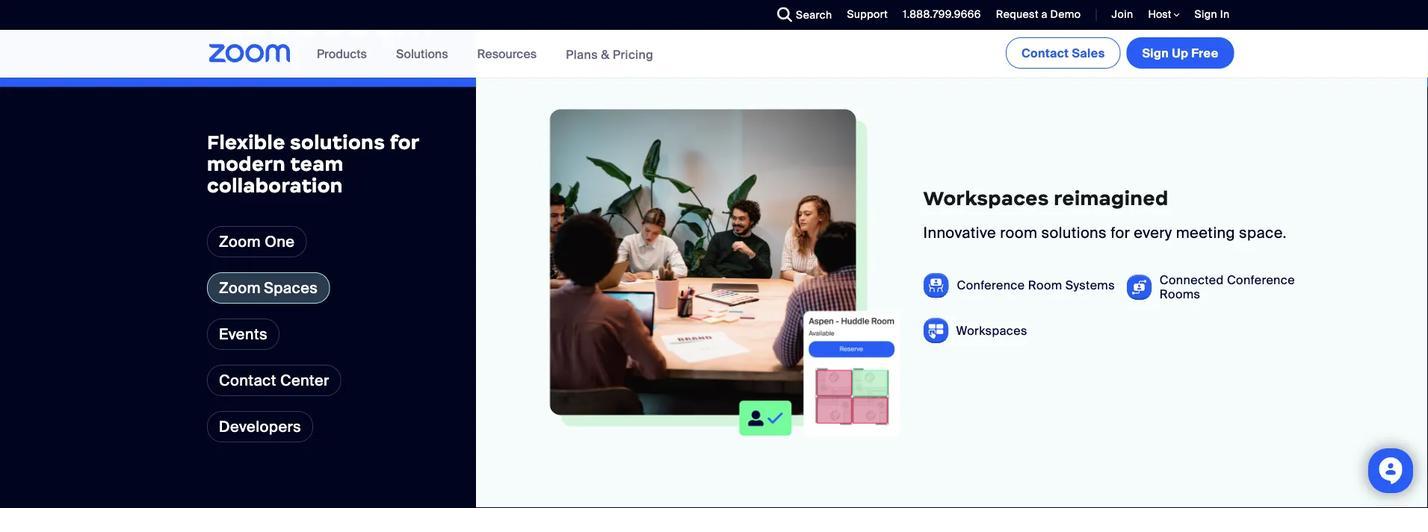 Task type: locate. For each thing, give the bounding box(es) containing it.
1 vertical spatial zoom
[[219, 279, 261, 298]]

plans & pricing link
[[566, 47, 653, 62], [566, 47, 653, 62]]

join link
[[1100, 0, 1137, 30], [1112, 7, 1133, 21]]

zoom one
[[219, 232, 295, 251]]

solutions
[[290, 130, 385, 155], [1042, 224, 1107, 243]]

0 vertical spatial sign
[[1195, 7, 1217, 21]]

conference room systems link
[[957, 278, 1115, 294]]

zoom spaces
[[219, 279, 318, 298]]

plans & pricing
[[566, 47, 653, 62]]

workspaces up innovative
[[923, 186, 1049, 210]]

sign in
[[1195, 7, 1230, 21]]

contact inside meetings navigation
[[1022, 45, 1069, 61]]

one
[[265, 232, 295, 251]]

0 vertical spatial workspaces
[[923, 186, 1049, 210]]

solutions button
[[396, 30, 455, 78]]

0 vertical spatial for
[[390, 130, 419, 155]]

conference up the workspaces 'link'
[[957, 278, 1025, 294]]

every
[[1134, 224, 1172, 243]]

products button
[[317, 30, 374, 78]]

1 horizontal spatial contact
[[1022, 45, 1069, 61]]

solutions
[[396, 46, 448, 62]]

request
[[996, 7, 1039, 21]]

2 zoom from the top
[[219, 279, 261, 298]]

0 vertical spatial solutions
[[290, 130, 385, 155]]

zoom
[[219, 232, 261, 251], [219, 279, 261, 298]]

1 vertical spatial contact
[[219, 371, 276, 390]]

workspaces down conference room systems
[[956, 323, 1027, 339]]

1 vertical spatial sign
[[1142, 45, 1169, 61]]

sign inside the sign up free button
[[1142, 45, 1169, 61]]

connected
[[1160, 272, 1224, 288]]

zoom down zoom one tab at the left of the page
[[219, 279, 261, 298]]

banner
[[191, 30, 1237, 79]]

support link
[[836, 0, 892, 30], [847, 7, 888, 21]]

in
[[1220, 7, 1230, 21]]

sign up free button
[[1127, 37, 1234, 69]]

contact down a
[[1022, 45, 1069, 61]]

sign left up
[[1142, 45, 1169, 61]]

zoom one tab
[[207, 226, 307, 258]]

room
[[1000, 224, 1038, 243]]

for inside flexible solutions for modern team collaboration
[[390, 130, 419, 155]]

0 horizontal spatial for
[[390, 130, 419, 155]]

workspaces for workspaces reimagined
[[923, 186, 1049, 210]]

meeting
[[1176, 224, 1235, 243]]

0 vertical spatial zoom
[[219, 232, 261, 251]]

zoom for zoom one
[[219, 232, 261, 251]]

product information navigation
[[306, 30, 665, 79]]

zoom left "one"
[[219, 232, 261, 251]]

zoom inside tab
[[219, 232, 261, 251]]

conference down space.
[[1227, 272, 1295, 288]]

1 horizontal spatial conference
[[1227, 272, 1295, 288]]

1 vertical spatial solutions
[[1042, 224, 1107, 243]]

1 horizontal spatial sign
[[1195, 7, 1217, 21]]

1 zoom from the top
[[219, 232, 261, 251]]

&
[[601, 47, 610, 62]]

sign left in
[[1195, 7, 1217, 21]]

join
[[1112, 7, 1133, 21]]

0 horizontal spatial solutions
[[290, 130, 385, 155]]

resources button
[[477, 30, 543, 78]]

zoom spaces tab
[[207, 273, 330, 304]]

spaces
[[264, 279, 318, 298]]

search button
[[766, 0, 836, 30]]

space.
[[1239, 224, 1287, 243]]

1.888.799.9666 button
[[892, 0, 985, 30], [903, 7, 981, 21]]

request a demo link
[[985, 0, 1085, 30], [996, 7, 1081, 21]]

contact left center
[[219, 371, 276, 390]]

1 vertical spatial workspaces
[[956, 323, 1027, 339]]

collaboration
[[207, 173, 343, 198]]

zoom interface icon - workspace reservation image
[[686, 277, 901, 440]]

contact
[[1022, 45, 1069, 61], [219, 371, 276, 390]]

contact center
[[219, 371, 329, 390]]

modern
[[207, 152, 286, 176]]

center
[[280, 371, 329, 390]]

products
[[317, 46, 367, 62]]

sign
[[1195, 7, 1217, 21], [1142, 45, 1169, 61]]

workspaces
[[923, 186, 1049, 210], [956, 323, 1027, 339]]

zoom for zoom spaces
[[219, 279, 261, 298]]

sign in link
[[1183, 0, 1237, 30], [1195, 7, 1230, 21]]

1 vertical spatial for
[[1111, 224, 1130, 243]]

sign up free
[[1142, 45, 1219, 61]]

contact inside "tab"
[[219, 371, 276, 390]]

zoom contact center tab
[[207, 365, 341, 397]]

join link up meetings navigation
[[1112, 7, 1133, 21]]

connected conference rooms
[[1160, 272, 1295, 303]]

pricing
[[613, 47, 653, 62]]

0 horizontal spatial conference
[[957, 278, 1025, 294]]

workspaces reimagined
[[923, 186, 1169, 210]]

workspaces link
[[956, 323, 1027, 339]]

for
[[390, 130, 419, 155], [1111, 224, 1130, 243]]

0 vertical spatial contact
[[1022, 45, 1069, 61]]

conference
[[1227, 272, 1295, 288], [957, 278, 1025, 294]]

0 horizontal spatial contact
[[219, 371, 276, 390]]

zoom inside tab
[[219, 279, 261, 298]]

contact for contact center
[[219, 371, 276, 390]]

0 horizontal spatial sign
[[1142, 45, 1169, 61]]



Task type: vqa. For each thing, say whether or not it's contained in the screenshot.
menu item
no



Task type: describe. For each thing, give the bounding box(es) containing it.
workspaces for the workspaces 'link'
[[956, 323, 1027, 339]]

conference room systems
[[957, 278, 1115, 294]]

resources
[[477, 46, 537, 62]]

innovative room solutions for every meeting space.
[[923, 224, 1287, 243]]

host button
[[1148, 7, 1180, 22]]

flexible solutions for modern team collaboration
[[207, 130, 419, 198]]

request a demo
[[996, 7, 1081, 21]]

contact for contact sales
[[1022, 45, 1069, 61]]

up
[[1172, 45, 1188, 61]]

sales
[[1072, 45, 1105, 61]]

support
[[847, 7, 888, 21]]

banner containing contact sales
[[191, 30, 1237, 79]]

a
[[1041, 7, 1048, 21]]

flexible
[[207, 130, 285, 155]]

1.888.799.9666
[[903, 7, 981, 21]]

host
[[1148, 7, 1174, 21]]

1 horizontal spatial for
[[1111, 224, 1130, 243]]

rooms
[[1160, 287, 1201, 303]]

connected conference rooms link
[[1160, 272, 1327, 303]]

innovative
[[923, 224, 996, 243]]

meetings navigation
[[1003, 30, 1237, 72]]

contact sales
[[1022, 45, 1105, 61]]

free
[[1191, 45, 1219, 61]]

search
[[796, 8, 832, 22]]

room
[[1028, 278, 1062, 294]]

contact sales link
[[1006, 37, 1121, 69]]

flexible solutions for modern team collaboration tab list
[[207, 226, 341, 397]]

team
[[290, 152, 344, 176]]

demo
[[1050, 7, 1081, 21]]

plans
[[566, 47, 598, 62]]

conference inside connected conference rooms
[[1227, 272, 1295, 288]]

reimagined
[[1054, 186, 1169, 210]]

solutions inside flexible solutions for modern team collaboration
[[290, 130, 385, 155]]

sign for sign in
[[1195, 7, 1217, 21]]

join link left host
[[1100, 0, 1137, 30]]

systems
[[1066, 278, 1115, 294]]

sign for sign up free
[[1142, 45, 1169, 61]]

1 horizontal spatial solutions
[[1042, 224, 1107, 243]]

zoom logo image
[[209, 44, 291, 63]]



